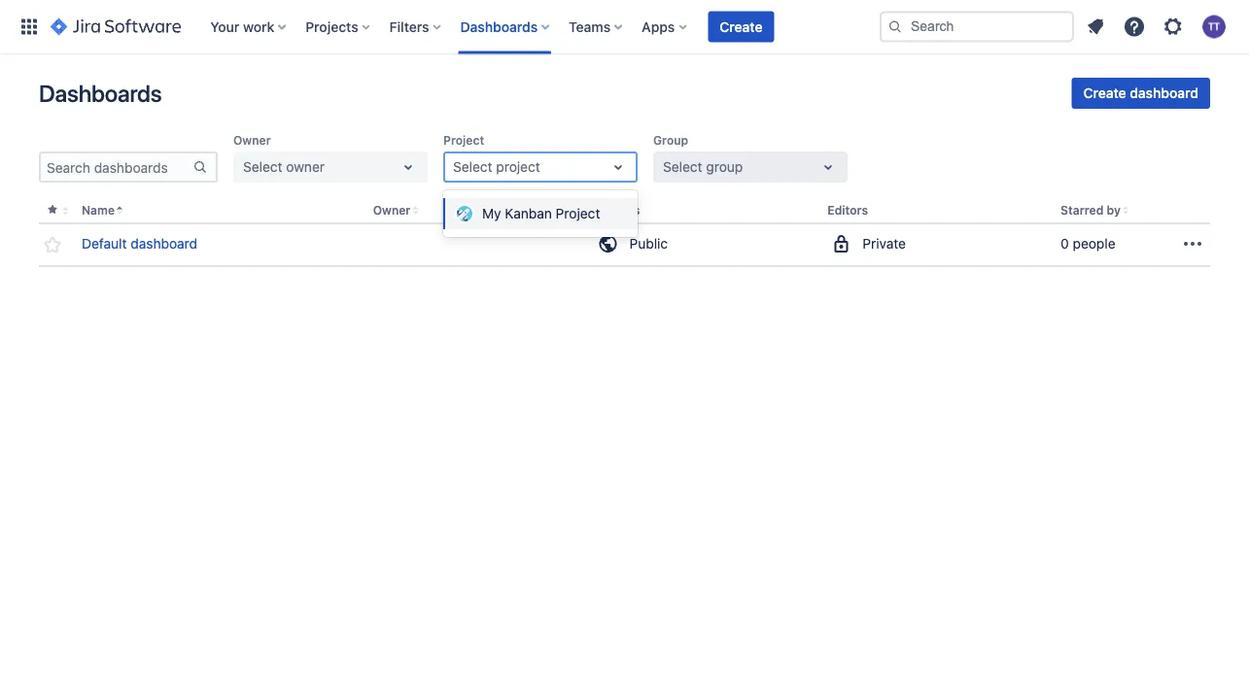 Task type: locate. For each thing, give the bounding box(es) containing it.
create down notifications icon
[[1083, 85, 1126, 101]]

open image
[[817, 156, 840, 179]]

public
[[629, 236, 668, 252]]

dashboard
[[1130, 85, 1199, 101], [130, 236, 197, 252]]

1 vertical spatial dashboard
[[130, 236, 197, 252]]

open image for select project
[[607, 156, 630, 179]]

create inside create dashboard button
[[1083, 85, 1126, 101]]

your work
[[210, 18, 274, 35]]

2 horizontal spatial select
[[663, 159, 702, 175]]

0 vertical spatial project
[[443, 133, 484, 147]]

filters
[[389, 18, 429, 35]]

0 vertical spatial dashboard
[[1130, 85, 1199, 101]]

your work button
[[204, 11, 294, 42]]

teams button
[[563, 11, 630, 42]]

create inside "create" button
[[720, 18, 763, 35]]

work
[[243, 18, 274, 35]]

help image
[[1123, 15, 1146, 38]]

my kanban project
[[482, 206, 600, 222]]

Search dashboards text field
[[41, 154, 192, 181]]

apps
[[642, 18, 675, 35]]

1 horizontal spatial create
[[1083, 85, 1126, 101]]

name
[[82, 204, 115, 217]]

1 vertical spatial dashboards
[[39, 80, 162, 107]]

open image up viewers
[[607, 156, 630, 179]]

0 vertical spatial owner
[[233, 133, 271, 147]]

dashboard for create dashboard
[[1130, 85, 1199, 101]]

select project
[[453, 159, 540, 175]]

1 horizontal spatial select
[[453, 159, 492, 175]]

1 horizontal spatial dashboards
[[460, 18, 538, 35]]

dashboards right filters popup button
[[460, 18, 538, 35]]

dashboards up "search dashboards" text field
[[39, 80, 162, 107]]

banner
[[0, 0, 1249, 54]]

1 horizontal spatial dashboard
[[1130, 85, 1199, 101]]

select for select owner
[[243, 159, 282, 175]]

0 horizontal spatial create
[[720, 18, 763, 35]]

0 vertical spatial dashboards
[[460, 18, 538, 35]]

Project text field
[[453, 157, 457, 177]]

more image
[[1181, 232, 1204, 256]]

create dashboard
[[1083, 85, 1199, 101]]

owner
[[233, 133, 271, 147], [373, 204, 411, 217]]

select left owner
[[243, 159, 282, 175]]

2 select from the left
[[453, 159, 492, 175]]

dashboard right default in the top of the page
[[130, 236, 197, 252]]

apps button
[[636, 11, 694, 42]]

default dashboard link
[[82, 234, 197, 254]]

jira software image
[[51, 15, 181, 38], [51, 15, 181, 38]]

owner button
[[373, 204, 411, 217]]

1 select from the left
[[243, 159, 282, 175]]

dashboard down settings image
[[1130, 85, 1199, 101]]

banner containing your work
[[0, 0, 1249, 54]]

notifications image
[[1084, 15, 1107, 38]]

project right kanban
[[556, 206, 600, 222]]

0 horizontal spatial dashboard
[[130, 236, 197, 252]]

1 horizontal spatial owner
[[373, 204, 411, 217]]

project
[[496, 159, 540, 175]]

open image up owner 'button'
[[397, 156, 420, 179]]

select
[[243, 159, 282, 175], [453, 159, 492, 175], [663, 159, 702, 175]]

viewers
[[594, 204, 640, 217]]

create for create
[[720, 18, 763, 35]]

dashboards
[[460, 18, 538, 35], [39, 80, 162, 107]]

Group text field
[[663, 157, 667, 177]]

group
[[653, 133, 688, 147]]

create right "apps" dropdown button
[[720, 18, 763, 35]]

starred
[[1061, 204, 1104, 217]]

Search field
[[880, 11, 1074, 42]]

teams
[[569, 18, 611, 35]]

0 vertical spatial create
[[720, 18, 763, 35]]

select down group
[[663, 159, 702, 175]]

starred by
[[1061, 204, 1121, 217]]

1 vertical spatial project
[[556, 206, 600, 222]]

0 horizontal spatial open image
[[397, 156, 420, 179]]

projects
[[305, 18, 358, 35]]

3 select from the left
[[663, 159, 702, 175]]

starred by button
[[1061, 204, 1121, 217]]

appswitcher icon image
[[17, 15, 41, 38]]

open image
[[397, 156, 420, 179], [607, 156, 630, 179]]

1 open image from the left
[[397, 156, 420, 179]]

project
[[443, 133, 484, 147], [556, 206, 600, 222]]

select for select project
[[453, 159, 492, 175]]

1 vertical spatial owner
[[373, 204, 411, 217]]

star default dashboard image
[[41, 233, 64, 257]]

1 vertical spatial create
[[1083, 85, 1126, 101]]

people
[[1073, 236, 1115, 252]]

2 open image from the left
[[607, 156, 630, 179]]

0 horizontal spatial select
[[243, 159, 282, 175]]

Owner text field
[[243, 157, 247, 177]]

project up project text box
[[443, 133, 484, 147]]

dashboard inside button
[[1130, 85, 1199, 101]]

primary element
[[12, 0, 880, 54]]

create
[[720, 18, 763, 35], [1083, 85, 1126, 101]]

1 horizontal spatial open image
[[607, 156, 630, 179]]

select left project
[[453, 159, 492, 175]]



Task type: vqa. For each thing, say whether or not it's contained in the screenshot.
a inside button
no



Task type: describe. For each thing, give the bounding box(es) containing it.
0 horizontal spatial project
[[443, 133, 484, 147]]

filters button
[[384, 11, 449, 42]]

open image for select owner
[[397, 156, 420, 179]]

your profile and settings image
[[1202, 15, 1226, 38]]

select for select group
[[663, 159, 702, 175]]

0 horizontal spatial owner
[[233, 133, 271, 147]]

projects button
[[300, 11, 378, 42]]

dashboards button
[[454, 11, 557, 42]]

select group
[[663, 159, 743, 175]]

select owner
[[243, 159, 325, 175]]

0 people
[[1061, 236, 1115, 252]]

dashboard for default dashboard
[[130, 236, 197, 252]]

create for create dashboard
[[1083, 85, 1126, 101]]

my
[[482, 206, 501, 222]]

dashboards details element
[[37, 198, 1210, 267]]

default dashboard
[[82, 236, 197, 252]]

dashboards inside "dropdown button"
[[460, 18, 538, 35]]

default
[[82, 236, 127, 252]]

1 horizontal spatial project
[[556, 206, 600, 222]]

group
[[706, 159, 743, 175]]

search image
[[887, 19, 903, 35]]

create button
[[708, 11, 774, 42]]

owner
[[286, 159, 325, 175]]

name button
[[82, 204, 115, 217]]

editors
[[828, 204, 868, 217]]

0 horizontal spatial dashboards
[[39, 80, 162, 107]]

0
[[1061, 236, 1069, 252]]

owner inside dashboards details element
[[373, 204, 411, 217]]

create dashboard button
[[1072, 78, 1210, 109]]

settings image
[[1162, 15, 1185, 38]]

private
[[863, 236, 906, 252]]

kanban
[[505, 206, 552, 222]]

by
[[1107, 204, 1121, 217]]

your
[[210, 18, 239, 35]]



